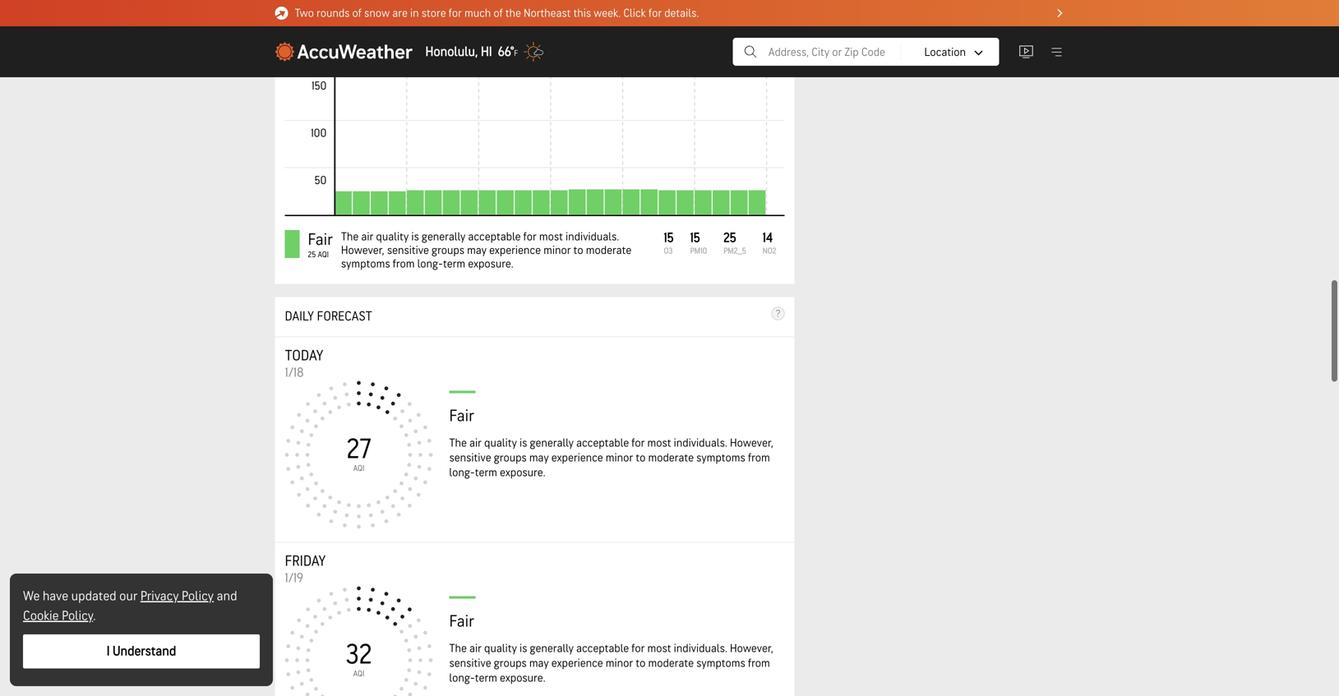Task type: describe. For each thing, give the bounding box(es) containing it.
hi
[[481, 44, 492, 60]]

fair 25 aqi
[[308, 230, 333, 260]]

term for 27
[[475, 466, 497, 480]]

the
[[505, 6, 521, 20]]

most for 27
[[647, 436, 671, 450]]

long- for 27
[[449, 466, 475, 480]]

snow
[[364, 6, 390, 20]]

1 of from the left
[[352, 6, 362, 20]]

chevron right image
[[1058, 9, 1062, 17]]

0 vertical spatial to
[[573, 244, 583, 257]]

14
[[763, 230, 773, 246]]

from for 32
[[748, 657, 770, 670]]

in
[[410, 6, 419, 20]]

rounds
[[316, 6, 350, 20]]

0 vertical spatial most
[[539, 230, 563, 244]]

to for 27
[[636, 451, 646, 465]]

daily forecast
[[285, 309, 372, 325]]

0 vertical spatial the
[[341, 230, 359, 244]]

0 vertical spatial experience
[[489, 244, 541, 257]]

exposure. for 32
[[500, 672, 546, 685]]

0 vertical spatial air
[[361, 230, 373, 244]]

updated
[[71, 589, 116, 605]]

0 vertical spatial long-
[[417, 257, 443, 271]]

friday 1/19
[[285, 553, 326, 586]]

air for 32
[[469, 642, 482, 655]]

individuals. for 27
[[674, 436, 727, 450]]

two rounds of snow are in store for much of the northeast this week. click for details.
[[295, 6, 699, 20]]

aqi for 32
[[353, 669, 364, 679]]

0 vertical spatial acceptable
[[468, 230, 521, 244]]

daily
[[285, 309, 314, 325]]

0 vertical spatial generally
[[422, 230, 465, 244]]

0 vertical spatial exposure.
[[468, 257, 514, 271]]

1/19
[[285, 570, 303, 586]]

two rounds of snow are in store for much of the northeast this week. click for details. link
[[275, 0, 1064, 26]]

15 o3
[[664, 230, 674, 256]]

fair for 32
[[449, 612, 474, 632]]

0 vertical spatial may
[[467, 244, 487, 257]]

individuals. for 32
[[674, 642, 727, 655]]

0 vertical spatial term
[[443, 257, 465, 271]]

15 pm10
[[690, 230, 707, 256]]

week.
[[594, 6, 621, 20]]

the for 32
[[449, 642, 467, 655]]

2 of from the left
[[493, 6, 503, 20]]

breaking news image
[[275, 7, 288, 20]]

are
[[392, 6, 408, 20]]

minor for 27
[[606, 451, 633, 465]]

experience for 27
[[551, 451, 603, 465]]

Address, City or Zip Code text field
[[768, 45, 966, 59]]

moderate for 27
[[648, 451, 694, 465]]

o3
[[664, 246, 673, 256]]

15 for 15 pm10
[[690, 230, 700, 246]]

0 vertical spatial the air quality is generally acceptable for most individuals. however, sensitive groups may experience minor to moderate symptoms from long-term exposure.
[[341, 230, 632, 271]]

two
[[295, 6, 314, 20]]

click
[[623, 6, 646, 20]]

privacy policy link
[[140, 589, 214, 605]]

i understand
[[107, 644, 176, 660]]

the for 27
[[449, 436, 467, 450]]

14 no2
[[763, 230, 776, 256]]

27 aqi
[[346, 433, 371, 474]]

and
[[217, 589, 237, 605]]

0 vertical spatial is
[[411, 230, 419, 244]]

66°
[[498, 44, 514, 60]]

sensitive for 27
[[449, 451, 491, 465]]

privacy
[[140, 589, 179, 605]]

f
[[514, 48, 518, 58]]

cookie
[[23, 608, 59, 624]]

details.
[[664, 6, 699, 20]]

groups for 27
[[494, 451, 527, 465]]

0 vertical spatial from
[[393, 257, 415, 271]]

understand
[[113, 644, 176, 660]]

sensitive for 32
[[449, 657, 491, 670]]



Task type: vqa. For each thing, say whether or not it's contained in the screenshot.
the left 'so'
no



Task type: locate. For each thing, give the bounding box(es) containing it.
search image
[[743, 42, 759, 62]]

1 vertical spatial symptoms
[[696, 451, 745, 465]]

15 inside 15 pm10
[[690, 230, 700, 246]]

25 pm2_5
[[724, 230, 746, 256]]

location
[[924, 45, 966, 59]]

1 vertical spatial minor
[[606, 451, 633, 465]]

is for 32
[[520, 642, 527, 655]]

25 inside fair 25 aqi
[[308, 250, 316, 260]]

experience
[[489, 244, 541, 257], [551, 451, 603, 465], [551, 657, 603, 670]]

1 vertical spatial long-
[[449, 466, 475, 480]]

0 vertical spatial 25
[[724, 230, 736, 246]]

1 vertical spatial term
[[475, 466, 497, 480]]

27
[[346, 433, 371, 467]]

generally for 32
[[530, 642, 574, 655]]

2 vertical spatial is
[[520, 642, 527, 655]]

to
[[573, 244, 583, 257], [636, 451, 646, 465], [636, 657, 646, 670]]

the
[[341, 230, 359, 244], [449, 436, 467, 450], [449, 642, 467, 655]]

2 vertical spatial symptoms
[[696, 657, 745, 670]]

policy
[[182, 589, 214, 605], [62, 608, 93, 624]]

1 horizontal spatial 15
[[690, 230, 700, 246]]

2 vertical spatial air
[[469, 642, 482, 655]]

acceptable for 27
[[576, 436, 629, 450]]

1 horizontal spatial of
[[493, 6, 503, 20]]

2 vertical spatial most
[[647, 642, 671, 655]]

2 vertical spatial groups
[[494, 657, 527, 670]]

0 horizontal spatial 25
[[308, 250, 316, 260]]

1 vertical spatial however,
[[730, 436, 773, 450]]

exposure. for 27
[[500, 466, 546, 480]]

1 vertical spatial from
[[748, 451, 770, 465]]

moderate
[[586, 244, 632, 257], [648, 451, 694, 465], [648, 657, 694, 670]]

2 vertical spatial quality
[[484, 642, 517, 655]]

may
[[467, 244, 487, 257], [529, 451, 549, 465], [529, 657, 549, 670]]

25 up daily
[[308, 250, 316, 260]]

groups
[[432, 244, 464, 257], [494, 451, 527, 465], [494, 657, 527, 670]]

may for 32
[[529, 657, 549, 670]]

forecast
[[317, 309, 372, 325]]

1 vertical spatial exposure.
[[500, 466, 546, 480]]

may for 27
[[529, 451, 549, 465]]

this
[[573, 6, 591, 20]]

i
[[107, 644, 110, 660]]

2 vertical spatial exposure.
[[500, 672, 546, 685]]

however, for 32
[[730, 642, 773, 655]]

minor
[[543, 244, 571, 257], [606, 451, 633, 465], [606, 657, 633, 670]]

store
[[421, 6, 446, 20]]

we
[[23, 589, 40, 605]]

1 vertical spatial fair
[[449, 406, 474, 426]]

minor for 32
[[606, 657, 633, 670]]

2 vertical spatial to
[[636, 657, 646, 670]]

tooltip image
[[771, 307, 785, 320]]

generally
[[422, 230, 465, 244], [530, 436, 574, 450], [530, 642, 574, 655]]

symptoms for 27
[[696, 451, 745, 465]]

0 vertical spatial symptoms
[[341, 257, 390, 271]]

0 vertical spatial quality
[[376, 230, 409, 244]]

is for 27
[[520, 436, 527, 450]]

25 inside 25 pm2_5
[[724, 230, 736, 246]]

sensitive
[[387, 244, 429, 257], [449, 451, 491, 465], [449, 657, 491, 670]]

2 vertical spatial individuals.
[[674, 642, 727, 655]]

groups for 32
[[494, 657, 527, 670]]

quality for 27
[[484, 436, 517, 450]]

today 1/18
[[285, 347, 323, 381]]

1 vertical spatial quality
[[484, 436, 517, 450]]

of left "the"
[[493, 6, 503, 20]]

0 horizontal spatial of
[[352, 6, 362, 20]]

1 vertical spatial moderate
[[648, 451, 694, 465]]

for
[[449, 6, 462, 20], [649, 6, 662, 20], [523, 230, 537, 244], [632, 436, 645, 450], [632, 642, 645, 655]]

aqi inside the 32 aqi
[[353, 669, 364, 679]]

aqi inside "27 aqi"
[[353, 464, 364, 474]]

moderate for 32
[[648, 657, 694, 670]]

pm2_5
[[724, 246, 746, 256]]

0 vertical spatial sensitive
[[387, 244, 429, 257]]

1 vertical spatial individuals.
[[674, 436, 727, 450]]

2 vertical spatial long-
[[449, 672, 475, 685]]

1 vertical spatial 25
[[308, 250, 316, 260]]

1 vertical spatial the
[[449, 436, 467, 450]]

have
[[43, 589, 68, 605]]

32 aqi
[[346, 639, 372, 679]]

from for 27
[[748, 451, 770, 465]]

the air quality is generally acceptable for most individuals. however, sensitive groups may experience minor to moderate symptoms from long-term exposure. for 32
[[449, 642, 773, 685]]

policy left and
[[182, 589, 214, 605]]

0 horizontal spatial policy
[[62, 608, 93, 624]]

1/18
[[285, 365, 304, 381]]

symptoms for 32
[[696, 657, 745, 670]]

aqi
[[318, 250, 329, 260], [353, 464, 364, 474], [353, 669, 364, 679]]

0 vertical spatial moderate
[[586, 244, 632, 257]]

we have updated our privacy policy and cookie policy .
[[23, 589, 237, 624]]

1 vertical spatial may
[[529, 451, 549, 465]]

the air quality is generally acceptable for most individuals. however, sensitive groups may experience minor to moderate symptoms from long-term exposure.
[[341, 230, 632, 271], [449, 436, 773, 480], [449, 642, 773, 685]]

hamburger image
[[1049, 44, 1064, 59]]

1 vertical spatial to
[[636, 451, 646, 465]]

2 vertical spatial however,
[[730, 642, 773, 655]]

acceptable
[[468, 230, 521, 244], [576, 436, 629, 450], [576, 642, 629, 655]]

2 vertical spatial may
[[529, 657, 549, 670]]

2 vertical spatial sensitive
[[449, 657, 491, 670]]

much
[[464, 6, 491, 20]]

32
[[346, 639, 372, 672]]

0 vertical spatial individuals.
[[566, 230, 619, 244]]

generally for 27
[[530, 436, 574, 450]]

individuals.
[[566, 230, 619, 244], [674, 436, 727, 450], [674, 642, 727, 655]]

2 vertical spatial moderate
[[648, 657, 694, 670]]

1 vertical spatial sensitive
[[449, 451, 491, 465]]

2 vertical spatial the air quality is generally acceptable for most individuals. however, sensitive groups may experience minor to moderate symptoms from long-term exposure.
[[449, 642, 773, 685]]

1 horizontal spatial policy
[[182, 589, 214, 605]]

fair for 27
[[449, 406, 474, 426]]

to for 32
[[636, 657, 646, 670]]

quality for 32
[[484, 642, 517, 655]]

2 15 from the left
[[690, 230, 700, 246]]

pm10
[[690, 246, 707, 256]]

chevron down image
[[975, 50, 983, 55]]

term
[[443, 257, 465, 271], [475, 466, 497, 480], [475, 672, 497, 685]]

acceptable for 32
[[576, 642, 629, 655]]

1 vertical spatial is
[[520, 436, 527, 450]]

1 15 from the left
[[664, 230, 674, 246]]

15 left 15 pm10
[[664, 230, 674, 246]]

1 vertical spatial generally
[[530, 436, 574, 450]]

2 vertical spatial fair
[[449, 612, 474, 632]]

aqi for 27
[[353, 464, 364, 474]]

however,
[[341, 244, 384, 257], [730, 436, 773, 450], [730, 642, 773, 655]]

1 vertical spatial experience
[[551, 451, 603, 465]]

long- for 32
[[449, 672, 475, 685]]

from
[[393, 257, 415, 271], [748, 451, 770, 465], [748, 657, 770, 670]]

0 horizontal spatial 15
[[664, 230, 674, 246]]

15 right 15 o3
[[690, 230, 700, 246]]

aqi inside fair 25 aqi
[[318, 250, 329, 260]]

air for 27
[[469, 436, 482, 450]]

0 vertical spatial minor
[[543, 244, 571, 257]]

2 vertical spatial experience
[[551, 657, 603, 670]]

air
[[361, 230, 373, 244], [469, 436, 482, 450], [469, 642, 482, 655]]

no2
[[763, 246, 776, 256]]

however, for 27
[[730, 436, 773, 450]]

of left snow
[[352, 6, 362, 20]]

most
[[539, 230, 563, 244], [647, 436, 671, 450], [647, 642, 671, 655]]

1 vertical spatial groups
[[494, 451, 527, 465]]

25 right 15 pm10
[[724, 230, 736, 246]]

1 vertical spatial the air quality is generally acceptable for most individuals. however, sensitive groups may experience minor to moderate symptoms from long-term exposure.
[[449, 436, 773, 480]]

our
[[119, 589, 138, 605]]

15
[[664, 230, 674, 246], [690, 230, 700, 246]]

2 vertical spatial minor
[[606, 657, 633, 670]]

1 horizontal spatial 25
[[724, 230, 736, 246]]

term for 32
[[475, 672, 497, 685]]

fair
[[308, 230, 333, 250], [449, 406, 474, 426], [449, 612, 474, 632]]

1 vertical spatial acceptable
[[576, 436, 629, 450]]

2 vertical spatial from
[[748, 657, 770, 670]]

2 vertical spatial aqi
[[353, 669, 364, 679]]

is
[[411, 230, 419, 244], [520, 436, 527, 450], [520, 642, 527, 655]]

1 vertical spatial aqi
[[353, 464, 364, 474]]

long-
[[417, 257, 443, 271], [449, 466, 475, 480], [449, 672, 475, 685]]

25
[[724, 230, 736, 246], [308, 250, 316, 260]]

0 vertical spatial groups
[[432, 244, 464, 257]]

1 vertical spatial most
[[647, 436, 671, 450]]

most for 32
[[647, 642, 671, 655]]

0 vertical spatial fair
[[308, 230, 333, 250]]

today
[[285, 347, 323, 365]]

2 vertical spatial generally
[[530, 642, 574, 655]]

.
[[93, 608, 96, 624]]

quality
[[376, 230, 409, 244], [484, 436, 517, 450], [484, 642, 517, 655]]

honolulu,
[[425, 44, 478, 60]]

the air quality is generally acceptable for most individuals. however, sensitive groups may experience minor to moderate symptoms from long-term exposure. for 27
[[449, 436, 773, 480]]

northeast
[[524, 6, 571, 20]]

2 vertical spatial term
[[475, 672, 497, 685]]

of
[[352, 6, 362, 20], [493, 6, 503, 20]]

symptoms
[[341, 257, 390, 271], [696, 451, 745, 465], [696, 657, 745, 670]]

friday
[[285, 553, 326, 570]]

experience for 32
[[551, 657, 603, 670]]

exposure.
[[468, 257, 514, 271], [500, 466, 546, 480], [500, 672, 546, 685]]

0 vertical spatial aqi
[[318, 250, 329, 260]]

0 vertical spatial policy
[[182, 589, 214, 605]]

policy down updated
[[62, 608, 93, 624]]

0 vertical spatial however,
[[341, 244, 384, 257]]

1 vertical spatial air
[[469, 436, 482, 450]]

cookie policy link
[[23, 608, 93, 624]]

honolulu, hi 66° f
[[425, 44, 518, 60]]

1 vertical spatial policy
[[62, 608, 93, 624]]

15 for 15 o3
[[664, 230, 674, 246]]

2 vertical spatial acceptable
[[576, 642, 629, 655]]

2 vertical spatial the
[[449, 642, 467, 655]]



